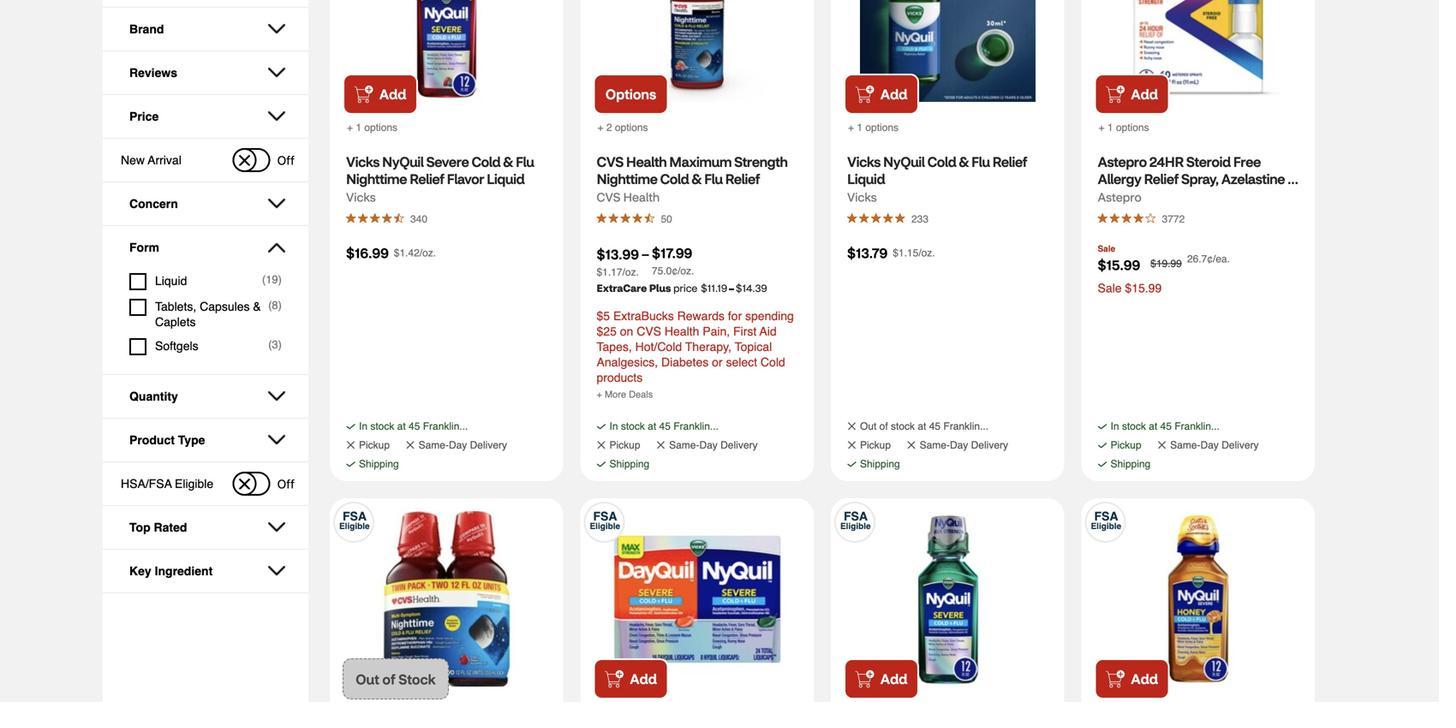 Task type: describe. For each thing, give the bounding box(es) containing it.
extracare plus price $11.19
[[597, 282, 728, 295]]

3 shipping from the left
[[861, 459, 901, 471]]

brand heading
[[129, 22, 272, 36]]

4 stock from the left
[[1123, 421, 1147, 433]]

deals
[[629, 390, 653, 400]]

3 delivery from the left
[[972, 440, 1009, 452]]

2 fsa eligible from the left
[[590, 510, 621, 532]]

capsules
[[200, 300, 250, 314]]

in for $17.99
[[610, 421, 618, 433]]

cvs health link
[[597, 187, 660, 207]]

ingredient
[[155, 565, 213, 579]]

233 link
[[908, 207, 933, 230]]

& inside cvs health maximum strength nighttime cold & flu relief cvs health
[[692, 170, 702, 188]]

caplets
[[155, 315, 196, 329]]

diabetes
[[662, 356, 709, 369]]

3772 link
[[1158, 207, 1190, 230]]

product type button
[[117, 419, 295, 462]]

$1.42/oz.
[[394, 247, 436, 259]]

in for $15.99
[[1111, 421, 1120, 433]]

flu inside vicks nyquil severe cold & flu nighttime relief flavor liquid vicks
[[516, 153, 534, 171]]

4 pickup from the left
[[1111, 440, 1142, 452]]

1 vertical spatial cvs
[[597, 189, 621, 205]]

extracare
[[597, 282, 647, 295]]

19
[[266, 273, 278, 286]]

4 day from the left
[[1201, 440, 1220, 452]]

extracare plus price $11.19 to $14.39 element
[[597, 282, 801, 295]]

Softgels 3 items, Form checkbox
[[129, 334, 282, 360]]

vicks nyquil cold & flu relief liquid vicks
[[848, 153, 1030, 205]]

3 fsa from the left
[[844, 510, 868, 524]]

1 day from the left
[[449, 440, 467, 452]]

price button
[[117, 95, 295, 138]]

2 same-day delivery shipping from the left
[[610, 440, 758, 471]]

2 stock from the left
[[621, 421, 645, 433]]

2 fsa from the left
[[594, 510, 618, 524]]

new
[[121, 153, 145, 167]]

astepro for astepro
[[1098, 189, 1142, 205]]

) for softgels
[[278, 339, 282, 351]]

quantity
[[129, 390, 178, 404]]

( inside tablets, capsules & caplets ( 8 )
[[268, 299, 272, 312]]

1 franklin... from the left
[[423, 421, 468, 433]]

4 fsa from the left
[[1095, 510, 1119, 524]]

analgesics,
[[597, 356, 658, 369]]

sale for sale $15.99
[[1098, 282, 1122, 295]]

out of stock
[[356, 671, 436, 688]]

form
[[129, 241, 159, 255]]

3 day from the left
[[951, 440, 969, 452]]

( for softgels
[[268, 339, 272, 351]]

0 vertical spatial health
[[626, 153, 667, 171]]

out for out of stock
[[356, 671, 380, 688]]

2 franklin... from the left
[[674, 421, 719, 433]]

off for hsa/fsa eligible
[[277, 477, 295, 491]]

) for liquid
[[278, 273, 282, 286]]

hcl
[[1098, 187, 1121, 205]]

for
[[728, 309, 742, 323]]

reviews heading
[[129, 66, 272, 80]]

key ingredient heading
[[129, 565, 272, 579]]

1 vertical spatial $15.99
[[1126, 282, 1162, 295]]

key
[[129, 565, 151, 579]]

+ for vicks nyquil severe cold & flu nighttime relief flavor liquid
[[347, 122, 353, 134]]

relief inside vicks nyquil severe cold & flu nighttime relief flavor liquid vicks
[[410, 170, 444, 188]]

3 fsa eligible from the left
[[841, 510, 871, 532]]

steroid
[[1187, 153, 1231, 171]]

4 same-day delivery shipping from the left
[[1111, 440, 1260, 471]]

in stock at 45 franklin... for $17.99
[[610, 421, 719, 433]]

off button for hsa/fsa eligible
[[233, 472, 295, 496]]

24hr
[[1150, 153, 1184, 171]]

top rated button
[[117, 507, 295, 549]]

brand button
[[117, 8, 295, 51]]

flu inside cvs health maximum strength nighttime cold & flu relief cvs health
[[705, 170, 723, 188]]

tapes,
[[597, 340, 632, 354]]

hsa/fsa
[[121, 477, 172, 491]]

brand
[[129, 22, 164, 36]]

$1.15perounce. element
[[893, 247, 936, 259]]

50 link
[[657, 207, 677, 230]]

free
[[1234, 153, 1262, 171]]

340
[[411, 213, 428, 225]]

astepro 24hr steroid free allergy relief spray, azelastine hcl
[[1098, 153, 1288, 205]]

liquid inside vicks nyquil cold & flu relief liquid vicks
[[848, 170, 886, 188]]

+ 1 options for vicks nyquil cold & flu relief liquid
[[849, 122, 899, 134]]

tablets, capsules & caplets ( 8 )
[[155, 299, 282, 329]]

health inside "$5 extrabucks rewards for spending $25 on cvs health pain, first aid tapes, hot/cold therapy, topical analgesics, diabetes or select cold products + more deals"
[[665, 325, 700, 339]]

2
[[607, 122, 612, 134]]

price heading
[[129, 110, 272, 123]]

hot/cold
[[636, 340, 682, 354]]

reviews
[[129, 66, 177, 80]]

3 franklin... from the left
[[944, 421, 989, 433]]

this link goes to a page with all vicks nyquil severe cold & flu nighttime relief flavor liquid reviews. image
[[346, 213, 406, 224]]

options for vicks nyquil severe cold & flu nighttime relief flavor liquid
[[365, 122, 398, 134]]

products
[[597, 371, 643, 385]]

therapy,
[[686, 340, 732, 354]]

3 45 from the left
[[930, 421, 941, 433]]

26.7¢/ea.
[[1188, 253, 1231, 265]]

off for new arrival
[[277, 153, 295, 167]]

$13.99
[[597, 246, 639, 263]]

$5
[[597, 309, 610, 323]]

options for astepro 24hr steroid free allergy relief spray, azelastine hcl
[[1117, 122, 1150, 134]]

4 delivery from the left
[[1222, 440, 1260, 452]]

4 shipping from the left
[[1111, 459, 1151, 471]]

options for cvs health maximum strength nighttime cold & flu relief
[[615, 122, 648, 134]]

cold inside vicks nyquil cold & flu relief liquid vicks
[[928, 153, 957, 171]]

out for out of stock at 45 franklin...
[[861, 421, 877, 433]]

price
[[674, 282, 698, 295]]

of for stock
[[880, 421, 889, 433]]

nyquil for liquid
[[884, 153, 925, 171]]

allergy
[[1098, 170, 1142, 188]]

2 pickup from the left
[[610, 440, 641, 452]]

more
[[605, 390, 627, 400]]

+ inside "$5 extrabucks rewards for spending $25 on cvs health pain, first aid tapes, hot/cold therapy, topical analgesics, diabetes or select cold products + more deals"
[[597, 390, 603, 400]]

340 link
[[406, 207, 432, 230]]

1 same-day delivery shipping from the left
[[359, 440, 507, 471]]

hsa/fsa eligible
[[121, 477, 214, 491]]

& inside tablets, capsules & caplets ( 8 )
[[253, 300, 261, 314]]

aid
[[760, 325, 777, 339]]

azelastine
[[1222, 170, 1286, 188]]

2 shipping from the left
[[610, 459, 650, 471]]

4 at from the left
[[1150, 421, 1158, 433]]

or
[[712, 356, 723, 369]]

form heading
[[129, 241, 272, 255]]

off button for new arrival
[[233, 148, 295, 172]]

& inside vicks nyquil cold & flu relief liquid vicks
[[959, 153, 969, 171]]

sale $15.99
[[1098, 282, 1162, 295]]

rated
[[154, 521, 187, 535]]

vicks nyquil severe cold & flu nighttime relief flavor liquid vicks
[[346, 153, 537, 205]]

$16.99
[[346, 244, 389, 262]]

concern button
[[117, 183, 295, 225]]

reviews button
[[117, 51, 295, 94]]

$11.19
[[701, 282, 728, 295]]

pain,
[[703, 325, 730, 339]]

relief inside 'astepro 24hr steroid free allergy relief spray, azelastine hcl'
[[1145, 170, 1179, 188]]

1 delivery from the left
[[470, 440, 507, 452]]

75.0¢/oz.
[[652, 265, 695, 277]]

3 same-day delivery shipping from the left
[[861, 440, 1009, 471]]

strength
[[735, 153, 788, 171]]

$1.17/oz.
[[597, 267, 639, 279]]

$17.99 75.0¢/oz.
[[652, 244, 695, 277]]

1 stock from the left
[[371, 421, 395, 433]]

2 delivery from the left
[[721, 440, 758, 452]]

in stock at 45 franklin... for $15.99
[[1111, 421, 1220, 433]]

–
[[642, 246, 649, 263]]

concern heading
[[129, 197, 272, 211]]

spray,
[[1182, 170, 1219, 188]]

0 vertical spatial cvs
[[597, 153, 624, 171]]

product type heading
[[129, 434, 272, 447]]

4 franklin... from the left
[[1175, 421, 1220, 433]]

1 vertical spatial health
[[624, 189, 660, 205]]

key ingredient
[[129, 565, 213, 579]]

rewards
[[678, 309, 725, 323]]

relief inside vicks nyquil cold & flu relief liquid vicks
[[993, 153, 1028, 171]]

price
[[129, 110, 159, 123]]

flavor
[[447, 170, 484, 188]]

$13.79 $1.15/oz.
[[848, 244, 936, 262]]



Task type: vqa. For each thing, say whether or not it's contained in the screenshot.
Tapes,
yes



Task type: locate. For each thing, give the bounding box(es) containing it.
0 vertical spatial off button
[[233, 148, 295, 172]]

2 sale from the top
[[1098, 282, 1122, 295]]

vicks link up this link goes to a page with all vicks nyquil severe cold & flu nighttime relief flavor liquid reviews. "image"
[[346, 187, 376, 207]]

1 in from the left
[[359, 421, 368, 433]]

1 horizontal spatial of
[[880, 421, 889, 433]]

1 off from the top
[[277, 153, 295, 167]]

cold up the 233 link
[[928, 153, 957, 171]]

$15.99
[[1098, 256, 1141, 274], [1126, 282, 1162, 295]]

0 horizontal spatial nighttime
[[346, 170, 407, 188]]

$13.79
[[848, 244, 888, 262]]

0 horizontal spatial out
[[356, 671, 380, 688]]

1 vertical spatial off button
[[233, 472, 295, 496]]

$19.99
[[1151, 258, 1183, 270]]

nyquil inside vicks nyquil cold & flu relief liquid vicks
[[884, 153, 925, 171]]

1 vertical spatial out
[[356, 671, 380, 688]]

options for vicks nyquil cold & flu relief liquid
[[866, 122, 899, 134]]

3 at from the left
[[918, 421, 927, 433]]

form button
[[117, 226, 295, 269]]

0 vertical spatial of
[[880, 421, 889, 433]]

1 horizontal spatial out
[[861, 421, 877, 433]]

1 45 from the left
[[409, 421, 420, 433]]

top
[[129, 521, 151, 535]]

1 options from the left
[[365, 122, 398, 134]]

this link goes to a page with all vicks nyquil cold & flu relief liquid reviews. image
[[848, 213, 908, 224]]

1 nyquil from the left
[[382, 153, 424, 171]]

0 vertical spatial sale
[[1098, 244, 1116, 254]]

3772
[[1163, 213, 1186, 225]]

relief inside cvs health maximum strength nighttime cold & flu relief cvs health
[[726, 170, 760, 188]]

8
[[272, 299, 278, 312]]

3 in from the left
[[1111, 421, 1120, 433]]

) down ( 19 ) at the top of page
[[278, 299, 282, 312]]

1 fsa eligible from the left
[[339, 510, 370, 532]]

1 vertical spatial )
[[278, 299, 282, 312]]

2 off button from the top
[[233, 472, 295, 496]]

2 45 from the left
[[660, 421, 671, 433]]

3 same- from the left
[[920, 440, 951, 452]]

50
[[661, 213, 673, 225]]

liquid up this link goes to a page with all vicks nyquil cold & flu relief liquid reviews. image
[[848, 170, 886, 188]]

concern
[[129, 197, 178, 211]]

1 horizontal spatial flu
[[705, 170, 723, 188]]

1 fsa from the left
[[343, 510, 367, 524]]

select
[[726, 356, 758, 369]]

2 vertical spatial health
[[665, 325, 700, 339]]

0 horizontal spatial in
[[359, 421, 368, 433]]

options right 2
[[615, 122, 648, 134]]

2 1 from the left
[[857, 122, 863, 134]]

4 options from the left
[[1117, 122, 1150, 134]]

of for stock
[[383, 671, 396, 688]]

0 horizontal spatial + 1 options
[[347, 122, 398, 134]]

2 day from the left
[[700, 440, 718, 452]]

pickup
[[359, 440, 390, 452], [610, 440, 641, 452], [861, 440, 891, 452], [1111, 440, 1142, 452]]

1 horizontal spatial in stock at 45 franklin...
[[610, 421, 719, 433]]

1 nighttime from the left
[[346, 170, 407, 188]]

1 horizontal spatial + 1 options
[[849, 122, 899, 134]]

same-
[[419, 440, 449, 452], [670, 440, 700, 452], [920, 440, 951, 452], [1171, 440, 1201, 452]]

health up this link goes to a page with all cvs health maximum strength nighttime cold & flu relief reviews. image
[[624, 189, 660, 205]]

2 same- from the left
[[670, 440, 700, 452]]

) inside tablets, capsules & caplets ( 8 )
[[278, 299, 282, 312]]

2 vertical spatial )
[[278, 339, 282, 351]]

vicks
[[346, 153, 380, 171], [848, 153, 881, 171], [346, 189, 376, 205], [848, 189, 877, 205]]

3
[[272, 339, 278, 351]]

1 vertical spatial off
[[277, 477, 295, 491]]

(
[[262, 273, 266, 286], [268, 299, 272, 312], [268, 339, 272, 351]]

cvs
[[597, 153, 624, 171], [597, 189, 621, 205], [637, 325, 662, 339]]

4 45 from the left
[[1161, 421, 1172, 433]]

relief
[[993, 153, 1028, 171], [410, 170, 444, 188], [726, 170, 760, 188], [1145, 170, 1179, 188]]

Liquid 19 items, Form list 3 items checkbox
[[129, 269, 282, 295]]

0 horizontal spatial nyquil
[[382, 153, 424, 171]]

Tablets, Capsules & Caplets 8 items, Form checkbox
[[129, 295, 282, 334]]

nyquil left severe
[[382, 153, 424, 171]]

options up vicks nyquil severe cold & flu nighttime relief flavor liquid vicks
[[365, 122, 398, 134]]

2 astepro from the top
[[1098, 189, 1142, 205]]

1 horizontal spatial vicks link
[[848, 187, 877, 207]]

3 + 1 options from the left
[[1099, 122, 1150, 134]]

3 in stock at 45 franklin... from the left
[[1111, 421, 1220, 433]]

$25
[[597, 325, 617, 339]]

0 vertical spatial $15.99
[[1098, 256, 1141, 274]]

0 vertical spatial off
[[277, 153, 295, 167]]

off button down the price 'dropdown button'
[[233, 148, 295, 172]]

spending
[[746, 309, 794, 323]]

1 same- from the left
[[419, 440, 449, 452]]

3 options from the left
[[866, 122, 899, 134]]

$16.99 $1.42/oz.
[[346, 244, 436, 262]]

new arrival
[[121, 153, 182, 167]]

1 horizontal spatial nighttime
[[597, 170, 658, 188]]

1 vertical spatial astepro
[[1098, 189, 1142, 205]]

1 vicks link from the left
[[346, 187, 376, 207]]

0 horizontal spatial 1
[[356, 122, 362, 134]]

cold inside cvs health maximum strength nighttime cold & flu relief cvs health
[[661, 170, 689, 188]]

top rated
[[129, 521, 187, 535]]

topical
[[735, 340, 772, 354]]

astepro link
[[1098, 187, 1142, 207]]

sale for sale
[[1098, 244, 1116, 254]]

cold inside vicks nyquil severe cold & flu nighttime relief flavor liquid vicks
[[472, 153, 501, 171]]

on
[[620, 325, 634, 339]]

1 for vicks nyquil cold & flu relief liquid
[[857, 122, 863, 134]]

0 horizontal spatial flu
[[516, 153, 534, 171]]

1 pickup from the left
[[359, 440, 390, 452]]

1 at from the left
[[397, 421, 406, 433]]

price $13.79. element
[[848, 244, 888, 262]]

4 fsa eligible from the left
[[1092, 510, 1122, 532]]

( 19 )
[[262, 273, 282, 286]]

( for liquid
[[262, 273, 266, 286]]

cvs health maximum strength nighttime cold & flu relief cvs health
[[597, 153, 791, 205]]

franklin...
[[423, 421, 468, 433], [674, 421, 719, 433], [944, 421, 989, 433], [1175, 421, 1220, 433]]

tablets,
[[155, 300, 196, 314]]

0 horizontal spatial of
[[383, 671, 396, 688]]

0 vertical spatial (
[[262, 273, 266, 286]]

2 vertical spatial cvs
[[637, 325, 662, 339]]

plus
[[650, 282, 671, 295]]

cvs down extrabucks
[[637, 325, 662, 339]]

2 options from the left
[[615, 122, 648, 134]]

type
[[178, 434, 205, 447]]

+ 1 options for vicks nyquil severe cold & flu nighttime relief flavor liquid
[[347, 122, 398, 134]]

( down 8
[[268, 339, 272, 351]]

2 nyquil from the left
[[884, 153, 925, 171]]

( up tablets, capsules & caplets ( 8 )
[[262, 273, 266, 286]]

health down rewards
[[665, 325, 700, 339]]

1 for vicks nyquil severe cold & flu nighttime relief flavor liquid
[[356, 122, 362, 134]]

$1.15/oz.
[[893, 247, 936, 259]]

nighttime up this link goes to a page with all cvs health maximum strength nighttime cold & flu relief reviews. image
[[597, 170, 658, 188]]

options link
[[594, 74, 669, 115]]

cold inside "$5 extrabucks rewards for spending $25 on cvs health pain, first aid tapes, hot/cold therapy, topical analgesics, diabetes or select cold products + more deals"
[[761, 356, 786, 369]]

astepro for astepro 24hr steroid free allergy relief spray, azelastine hcl
[[1098, 153, 1147, 171]]

3 stock from the left
[[891, 421, 915, 433]]

astepro inside 'astepro 24hr steroid free allergy relief spray, azelastine hcl'
[[1098, 153, 1147, 171]]

0 vertical spatial )
[[278, 273, 282, 286]]

options up allergy
[[1117, 122, 1150, 134]]

cvs up this link goes to a page with all cvs health maximum strength nighttime cold & flu relief reviews. image
[[597, 189, 621, 205]]

) inside 'softgels 3 items, form' checkbox
[[278, 339, 282, 351]]

key ingredient button
[[117, 550, 295, 593]]

quantity heading
[[129, 390, 272, 404]]

arrival
[[148, 153, 182, 167]]

at
[[397, 421, 406, 433], [648, 421, 657, 433], [918, 421, 927, 433], [1150, 421, 1158, 433]]

$15.99 down $19.99 on the top of page
[[1126, 282, 1162, 295]]

cold right severe
[[472, 153, 501, 171]]

1 sale from the top
[[1098, 244, 1116, 254]]

0 vertical spatial astepro
[[1098, 153, 1147, 171]]

2 in from the left
[[610, 421, 618, 433]]

1 horizontal spatial liquid
[[487, 170, 525, 188]]

price $16.99. element
[[346, 244, 389, 262]]

off button
[[233, 148, 295, 172], [233, 472, 295, 496]]

liquid inside vicks nyquil severe cold & flu nighttime relief flavor liquid vicks
[[487, 170, 525, 188]]

cold up the 50 link
[[661, 170, 689, 188]]

1 shipping from the left
[[359, 459, 399, 471]]

2 horizontal spatial 1
[[1108, 122, 1114, 134]]

2 at from the left
[[648, 421, 657, 433]]

1 ) from the top
[[278, 273, 282, 286]]

2 horizontal spatial in
[[1111, 421, 1120, 433]]

$13.99 – $1.17/oz.
[[597, 246, 652, 279]]

2 vertical spatial (
[[268, 339, 272, 351]]

nyquil inside vicks nyquil severe cold & flu nighttime relief flavor liquid vicks
[[382, 153, 424, 171]]

2 horizontal spatial + 1 options
[[1099, 122, 1150, 134]]

1 vertical spatial sale
[[1098, 282, 1122, 295]]

+ for vicks nyquil cold & flu relief liquid
[[849, 122, 855, 134]]

2 horizontal spatial in stock at 45 franklin...
[[1111, 421, 1220, 433]]

2 + 1 options from the left
[[849, 122, 899, 134]]

nyquil for nighttime
[[382, 153, 424, 171]]

nighttime inside cvs health maximum strength nighttime cold & flu relief cvs health
[[597, 170, 658, 188]]

2 horizontal spatial flu
[[972, 153, 990, 171]]

off button up top rated dropdown button
[[233, 472, 295, 496]]

severe
[[426, 153, 469, 171]]

$5 extrabucks rewards for spending $25 on cvs health pain, first aid tapes, hot/cold therapy, topical analgesics, diabetes or select cold products + more deals
[[597, 309, 798, 400]]

nighttime up this link goes to a page with all vicks nyquil severe cold & flu nighttime relief flavor liquid reviews. "image"
[[346, 170, 407, 188]]

delivery
[[470, 440, 507, 452], [721, 440, 758, 452], [972, 440, 1009, 452], [1222, 440, 1260, 452]]

+ for cvs health maximum strength nighttime cold & flu relief
[[598, 122, 604, 134]]

3 ) from the top
[[278, 339, 282, 351]]

sale
[[1098, 244, 1116, 254], [1098, 282, 1122, 295]]

1 1 from the left
[[356, 122, 362, 134]]

health up "cvs health" link
[[626, 153, 667, 171]]

astepro up 'astepro' link at the right top of page
[[1098, 153, 1147, 171]]

vicks link for vicks nyquil cold & flu relief liquid
[[848, 187, 877, 207]]

+ 2 options
[[598, 122, 648, 134]]

1 horizontal spatial 1
[[857, 122, 863, 134]]

this link goes to a page with all cvs health maximum strength nighttime cold & flu relief reviews. image
[[597, 213, 657, 224]]

( inside 'softgels 3 items, form' checkbox
[[268, 339, 272, 351]]

of
[[880, 421, 889, 433], [383, 671, 396, 688]]

2 off from the top
[[277, 477, 295, 491]]

add
[[379, 85, 407, 103], [881, 85, 908, 103], [1132, 85, 1159, 103], [630, 671, 657, 688], [881, 671, 908, 688], [1132, 671, 1159, 688]]

( down ( 19 ) at the top of page
[[268, 299, 272, 312]]

quantity button
[[117, 375, 295, 418]]

0 horizontal spatial vicks link
[[346, 187, 376, 207]]

product
[[129, 434, 175, 447]]

26.7¢each. element
[[1188, 253, 1231, 265]]

softgels
[[155, 339, 199, 353]]

0 horizontal spatial in stock at 45 franklin...
[[359, 421, 468, 433]]

nighttime inside vicks nyquil severe cold & flu nighttime relief flavor liquid vicks
[[346, 170, 407, 188]]

top rated heading
[[129, 521, 272, 535]]

+ for astepro 24hr steroid free allergy relief spray, azelastine hcl
[[1099, 122, 1105, 134]]

+ 1 options for astepro 24hr steroid free allergy relief spray, azelastine hcl
[[1099, 122, 1150, 134]]

cold down topical
[[761, 356, 786, 369]]

2 nighttime from the left
[[597, 170, 658, 188]]

1 in stock at 45 franklin... from the left
[[359, 421, 468, 433]]

flu
[[516, 153, 534, 171], [972, 153, 990, 171], [705, 170, 723, 188]]

3 pickup from the left
[[861, 440, 891, 452]]

nighttime
[[346, 170, 407, 188], [597, 170, 658, 188]]

$15.99 up the sale $15.99
[[1098, 256, 1141, 274]]

options up vicks nyquil cold & flu relief liquid vicks
[[866, 122, 899, 134]]

maximum
[[670, 153, 732, 171]]

vicks link
[[346, 187, 376, 207], [848, 187, 877, 207]]

1 vertical spatial of
[[383, 671, 396, 688]]

2 vicks link from the left
[[848, 187, 877, 207]]

$1.42perounce. element
[[394, 247, 436, 259]]

) down 8
[[278, 339, 282, 351]]

) up 8
[[278, 273, 282, 286]]

vicks link for vicks nyquil severe cold & flu nighttime relief flavor liquid
[[346, 187, 376, 207]]

$17.99
[[652, 244, 693, 262]]

2 horizontal spatial liquid
[[848, 170, 886, 188]]

vicks link up this link goes to a page with all vicks nyquil cold & flu relief liquid reviews. image
[[848, 187, 877, 207]]

this link goes to a page with all astepro 24hr steroid free allergy relief spray, azelastine hcl reviews. image
[[1098, 213, 1158, 224]]

0 vertical spatial out
[[861, 421, 877, 433]]

astepro down allergy
[[1098, 189, 1142, 205]]

1 astepro from the top
[[1098, 153, 1147, 171]]

( inside "liquid 19 items, form list 3 items" checkbox
[[262, 273, 266, 286]]

nyquil up the 233 link
[[884, 153, 925, 171]]

1 for astepro 24hr steroid free allergy relief spray, azelastine hcl
[[1108, 122, 1114, 134]]

nyquil
[[382, 153, 424, 171], [884, 153, 925, 171]]

233
[[912, 213, 929, 225]]

1 vertical spatial (
[[268, 299, 272, 312]]

cvs down 2
[[597, 153, 624, 171]]

1 horizontal spatial nyquil
[[884, 153, 925, 171]]

$14.39
[[736, 282, 768, 295]]

eligible
[[175, 477, 214, 491], [339, 522, 370, 532], [590, 522, 621, 532], [841, 522, 871, 532], [1092, 522, 1122, 532]]

liquid right flavor
[[487, 170, 525, 188]]

4 same- from the left
[[1171, 440, 1201, 452]]

) inside "liquid 19 items, form list 3 items" checkbox
[[278, 273, 282, 286]]

2 ) from the top
[[278, 299, 282, 312]]

3 1 from the left
[[1108, 122, 1114, 134]]

1 off button from the top
[[233, 148, 295, 172]]

0 horizontal spatial liquid
[[155, 274, 187, 288]]

1 + 1 options from the left
[[347, 122, 398, 134]]

2 in stock at 45 franklin... from the left
[[610, 421, 719, 433]]

flu inside vicks nyquil cold & flu relief liquid vicks
[[972, 153, 990, 171]]

first
[[734, 325, 757, 339]]

1 horizontal spatial in
[[610, 421, 618, 433]]

cvs inside "$5 extrabucks rewards for spending $25 on cvs health pain, first aid tapes, hot/cold therapy, topical analgesics, diabetes or select cold products + more deals"
[[637, 325, 662, 339]]

liquid up tablets,
[[155, 274, 187, 288]]

& inside vicks nyquil severe cold & flu nighttime relief flavor liquid vicks
[[503, 153, 513, 171]]

liquid inside checkbox
[[155, 274, 187, 288]]

( 3 )
[[268, 339, 282, 351]]



